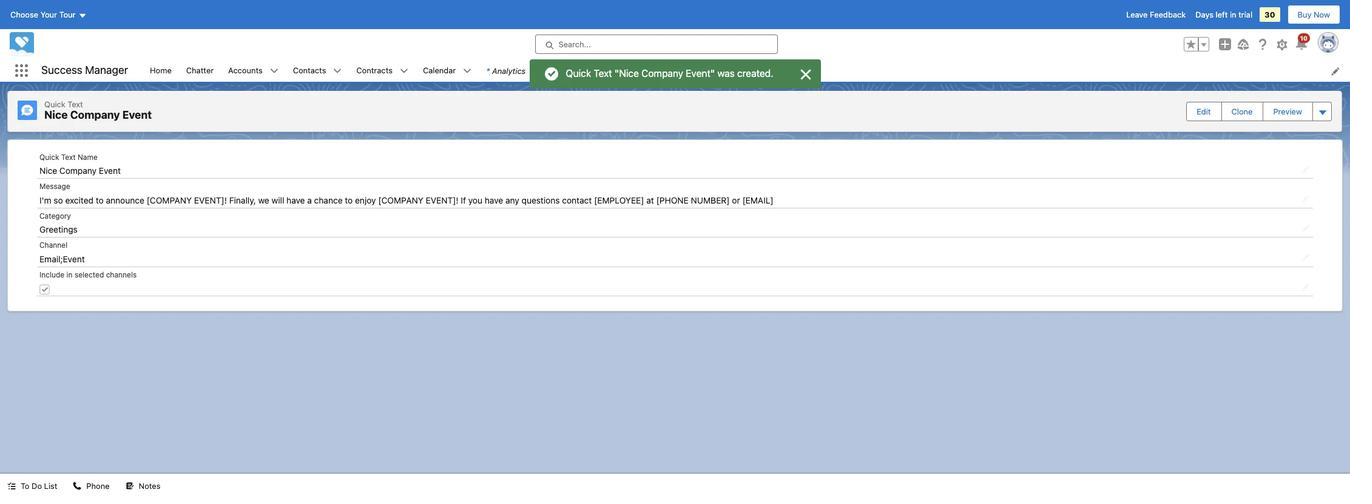 Task type: describe. For each thing, give the bounding box(es) containing it.
true image
[[39, 284, 50, 295]]

so
[[54, 195, 63, 205]]

1 to from the left
[[96, 195, 104, 205]]

1 vertical spatial in
[[66, 270, 73, 279]]

do
[[32, 482, 42, 492]]

was
[[718, 68, 735, 79]]

contacts
[[293, 65, 326, 75]]

clone button
[[1222, 102, 1262, 121]]

list
[[44, 482, 57, 492]]

email;event
[[39, 254, 85, 264]]

event inside quick text nice company event
[[122, 109, 152, 121]]

left
[[1216, 10, 1228, 19]]

will
[[272, 195, 284, 205]]

chatter
[[186, 65, 214, 75]]

large image
[[798, 67, 813, 82]]

text default image inside contacts list item
[[333, 67, 342, 75]]

text default image inside notes button
[[125, 483, 134, 491]]

chatter link
[[179, 59, 221, 82]]

accounts link
[[221, 59, 270, 82]]

text for nice
[[594, 68, 612, 79]]

* for * analytics
[[486, 66, 490, 76]]

feedback
[[1150, 10, 1186, 19]]

nice up message
[[39, 166, 57, 176]]

quick for company
[[44, 100, 65, 109]]

contact
[[562, 195, 592, 205]]

* for * nice company event
[[568, 66, 572, 76]]

you
[[468, 195, 482, 205]]

greetings
[[39, 225, 78, 235]]

1 [company from the left
[[147, 195, 192, 205]]

nice inside the "success" alert dialog
[[619, 68, 639, 79]]

buy
[[1298, 10, 1312, 19]]

2 event]! from the left
[[426, 195, 459, 205]]

number]
[[691, 195, 730, 205]]

home link
[[143, 59, 179, 82]]

text default image right analytics
[[547, 67, 555, 75]]

notes
[[139, 482, 160, 492]]

days
[[1196, 10, 1214, 19]]

preview button
[[1264, 102, 1312, 121]]

2 list item from the left
[[561, 59, 686, 82]]

30
[[1265, 10, 1275, 19]]

company inside the "success" alert dialog
[[642, 68, 683, 79]]

name
[[78, 153, 98, 162]]

edit button
[[1187, 102, 1221, 121]]

event inside the "success" alert dialog
[[686, 68, 711, 79]]

include in selected channels
[[39, 270, 137, 279]]

we
[[258, 195, 269, 205]]

accounts
[[228, 65, 263, 75]]

choose
[[10, 10, 38, 19]]

clone
[[1232, 107, 1253, 116]]

calendar list item
[[416, 59, 479, 82]]

contracts list item
[[349, 59, 416, 82]]

trial
[[1239, 10, 1253, 19]]

created.
[[737, 68, 774, 79]]

10
[[1300, 35, 1308, 42]]

quick text name
[[39, 153, 98, 162]]

message
[[39, 182, 70, 191]]

1 list item from the left
[[479, 59, 561, 82]]

1 horizontal spatial in
[[1230, 10, 1236, 19]]

days left in trial
[[1196, 10, 1253, 19]]

phone button
[[66, 475, 117, 499]]

questions
[[522, 195, 560, 205]]

search...
[[559, 39, 591, 49]]

i'm
[[39, 195, 51, 205]]

success manager
[[41, 64, 128, 77]]

2 have from the left
[[485, 195, 503, 205]]

a
[[307, 195, 312, 205]]

buy now
[[1298, 10, 1330, 19]]

nice inside quick text nice company event
[[44, 109, 68, 121]]

2 vertical spatial text
[[61, 153, 76, 162]]

enjoy
[[355, 195, 376, 205]]

company inside quick text nice company event
[[70, 109, 120, 121]]



Task type: locate. For each thing, give the bounding box(es) containing it.
text default image for accounts
[[270, 67, 278, 75]]

nice down 'search...'
[[574, 66, 591, 76]]

[employee]
[[594, 195, 644, 205]]

home
[[150, 65, 172, 75]]

text default image right contracts
[[400, 67, 408, 75]]

now
[[1314, 10, 1330, 19]]

2 to from the left
[[345, 195, 353, 205]]

tour
[[59, 10, 76, 19]]

nice up quick text name
[[44, 109, 68, 121]]

phone
[[86, 482, 110, 492]]

i'm so excited to announce [company event]! finally, we will have a chance to enjoy [company event]! if you have any questions contact [employee] at [phone number] or [email]
[[39, 195, 774, 205]]

nice down search... button
[[619, 68, 639, 79]]

text default image right contacts
[[333, 67, 342, 75]]

calendar
[[423, 65, 456, 75]]

in right left
[[1230, 10, 1236, 19]]

quick
[[566, 68, 591, 79], [44, 100, 65, 109], [39, 153, 59, 162]]

1 have from the left
[[287, 195, 305, 205]]

success
[[41, 64, 82, 77]]

text default image left to
[[7, 483, 16, 491]]

event down "home" 'link' at the top left of the page
[[122, 109, 152, 121]]

0 horizontal spatial in
[[66, 270, 73, 279]]

leave feedback link
[[1126, 10, 1186, 19]]

category
[[39, 211, 71, 221]]

text default image inside contracts 'list item'
[[400, 67, 408, 75]]

text default image left notes
[[125, 483, 134, 491]]

excited
[[65, 195, 93, 205]]

nice
[[574, 66, 591, 76], [619, 68, 639, 79], [44, 109, 68, 121], [39, 166, 57, 176]]

text default image right accounts
[[270, 67, 278, 75]]

0 vertical spatial in
[[1230, 10, 1236, 19]]

to left enjoy
[[345, 195, 353, 205]]

finally,
[[229, 195, 256, 205]]

0 vertical spatial quick
[[566, 68, 591, 79]]

quick down 'success'
[[44, 100, 65, 109]]

accounts list item
[[221, 59, 286, 82]]

have
[[287, 195, 305, 205], [485, 195, 503, 205]]

quick text " nice company event " was created.
[[566, 68, 774, 79]]

contracts link
[[349, 59, 400, 82]]

contacts link
[[286, 59, 333, 82]]

2 " from the left
[[711, 68, 715, 79]]

text default image
[[547, 67, 555, 75], [672, 67, 680, 75], [333, 67, 342, 75], [7, 483, 16, 491]]

text default image inside phone button
[[73, 483, 82, 491]]

1 horizontal spatial [company
[[378, 195, 423, 205]]

chance
[[314, 195, 343, 205]]

10 button
[[1294, 33, 1310, 52]]

channels
[[106, 270, 137, 279]]

contacts list item
[[286, 59, 349, 82]]

0 horizontal spatial to
[[96, 195, 104, 205]]

in down email;event
[[66, 270, 73, 279]]

list
[[143, 59, 1350, 82]]

text default image
[[270, 67, 278, 75], [400, 67, 408, 75], [463, 67, 472, 75], [73, 483, 82, 491], [125, 483, 134, 491]]

quick inside the "success" alert dialog
[[566, 68, 591, 79]]

channel
[[39, 241, 67, 250]]

2 vertical spatial quick
[[39, 153, 59, 162]]

edit
[[1197, 107, 1211, 116]]

1 event]! from the left
[[194, 195, 227, 205]]

text default image for contracts
[[400, 67, 408, 75]]

1 " from the left
[[615, 68, 619, 79]]

0 horizontal spatial *
[[486, 66, 490, 76]]

manager
[[85, 64, 128, 77]]

to right excited at the left top
[[96, 195, 104, 205]]

2 * from the left
[[568, 66, 572, 76]]

list containing home
[[143, 59, 1350, 82]]

1 horizontal spatial event]!
[[426, 195, 459, 205]]

text default image for calendar
[[463, 67, 472, 75]]

[phone
[[656, 195, 689, 205]]

event left the was
[[686, 68, 711, 79]]

search... button
[[535, 35, 778, 54]]

text default image inside accounts list item
[[270, 67, 278, 75]]

at
[[646, 195, 654, 205]]

have left any
[[485, 195, 503, 205]]

to
[[96, 195, 104, 205], [345, 195, 353, 205]]

or
[[732, 195, 740, 205]]

leave feedback
[[1126, 10, 1186, 19]]

choose your tour
[[10, 10, 76, 19]]

preview
[[1273, 107, 1302, 116]]

leave
[[1126, 10, 1148, 19]]

0 horizontal spatial "
[[615, 68, 619, 79]]

company
[[593, 66, 628, 76], [642, 68, 683, 79], [70, 109, 120, 121], [59, 166, 97, 176]]

text default image inside "to do list" button
[[7, 483, 16, 491]]

event
[[630, 66, 650, 76], [686, 68, 711, 79], [122, 109, 152, 121], [99, 166, 121, 176]]

* down 'search...'
[[568, 66, 572, 76]]

event]! left finally,
[[194, 195, 227, 205]]

success alert dialog
[[529, 59, 821, 89]]

0 horizontal spatial event]!
[[194, 195, 227, 205]]

group
[[1184, 37, 1209, 52]]

notes button
[[118, 475, 168, 499]]

include
[[39, 270, 64, 279]]

text default image left phone
[[73, 483, 82, 491]]

* analytics
[[486, 66, 526, 76]]

any
[[506, 195, 519, 205]]

text default image right calendar
[[463, 67, 472, 75]]

[company right announce
[[147, 195, 192, 205]]

1 * from the left
[[486, 66, 490, 76]]

"
[[615, 68, 619, 79], [711, 68, 715, 79]]

0 vertical spatial text
[[594, 68, 612, 79]]

your
[[40, 10, 57, 19]]

[email]
[[742, 195, 774, 205]]

to do list
[[21, 482, 57, 492]]

nice company event
[[39, 166, 121, 176]]

quick text nice company event
[[44, 100, 152, 121]]

0 horizontal spatial have
[[287, 195, 305, 205]]

in
[[1230, 10, 1236, 19], [66, 270, 73, 279]]

1 vertical spatial quick
[[44, 100, 65, 109]]

to do list button
[[0, 475, 65, 499]]

1 horizontal spatial "
[[711, 68, 715, 79]]

2 [company from the left
[[378, 195, 423, 205]]

quick up message
[[39, 153, 59, 162]]

1 horizontal spatial have
[[485, 195, 503, 205]]

1 vertical spatial text
[[68, 100, 83, 109]]

buy now button
[[1287, 5, 1341, 24]]

" left the was
[[711, 68, 715, 79]]

1 horizontal spatial to
[[345, 195, 353, 205]]

event]!
[[194, 195, 227, 205], [426, 195, 459, 205]]

event up announce
[[99, 166, 121, 176]]

choose your tour button
[[10, 5, 87, 24]]

quick down 'search...'
[[566, 68, 591, 79]]

*
[[486, 66, 490, 76], [568, 66, 572, 76]]

if
[[461, 195, 466, 205]]

selected
[[75, 270, 104, 279]]

analytics
[[492, 66, 526, 76]]

quick for nice
[[566, 68, 591, 79]]

quick inside quick text nice company event
[[44, 100, 65, 109]]

* nice company event
[[568, 66, 650, 76]]

announce
[[106, 195, 144, 205]]

[company
[[147, 195, 192, 205], [378, 195, 423, 205]]

calendar link
[[416, 59, 463, 82]]

text inside the "success" alert dialog
[[594, 68, 612, 79]]

text default image inside calendar list item
[[463, 67, 472, 75]]

text for company
[[68, 100, 83, 109]]

" down search... button
[[615, 68, 619, 79]]

1 horizontal spatial *
[[568, 66, 572, 76]]

event down search... button
[[630, 66, 650, 76]]

list item
[[479, 59, 561, 82], [561, 59, 686, 82]]

[company right enjoy
[[378, 195, 423, 205]]

event]! left if
[[426, 195, 459, 205]]

text default image down search... button
[[672, 67, 680, 75]]

0 horizontal spatial [company
[[147, 195, 192, 205]]

contracts
[[356, 65, 393, 75]]

* left analytics
[[486, 66, 490, 76]]

text inside quick text nice company event
[[68, 100, 83, 109]]

to
[[21, 482, 29, 492]]

have left a
[[287, 195, 305, 205]]



Task type: vqa. For each thing, say whether or not it's contained in the screenshot.
Path Options list box
no



